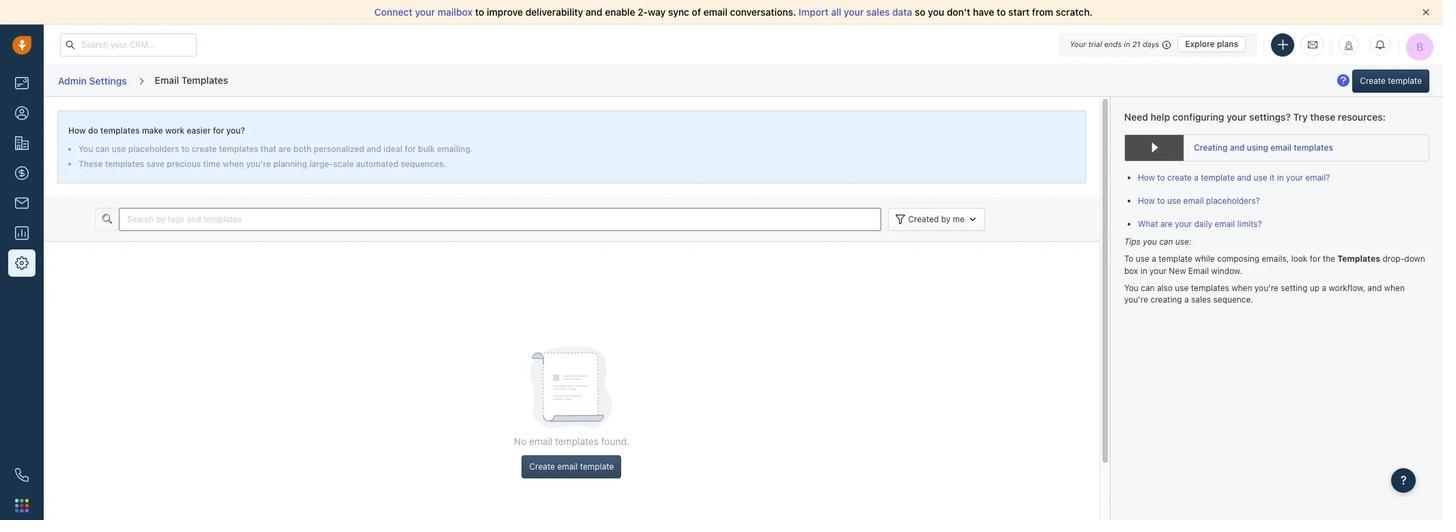 Task type: describe. For each thing, give the bounding box(es) containing it.
admin
[[58, 75, 87, 87]]

creating and using email templates link
[[1124, 134, 1429, 162]]

created by me
[[908, 214, 965, 225]]

use:
[[1175, 237, 1192, 247]]

scratch.
[[1056, 6, 1093, 18]]

and up 'placeholders?'
[[1237, 172, 1251, 183]]

help
[[1151, 111, 1170, 123]]

in for new
[[1141, 266, 1147, 276]]

drop-down box in your new email window.
[[1124, 254, 1425, 276]]

email up what are your daily email limits?
[[1183, 196, 1204, 206]]

sync
[[668, 6, 689, 18]]

2 vertical spatial for
[[1310, 254, 1321, 264]]

can for also
[[1141, 283, 1155, 294]]

use right to on the right of page
[[1136, 254, 1150, 264]]

configuring
[[1173, 111, 1224, 123]]

1 vertical spatial you're
[[1255, 283, 1279, 294]]

1 horizontal spatial you're
[[1124, 295, 1148, 305]]

emails,
[[1262, 254, 1289, 264]]

to use a template while composing emails, look for the templates
[[1124, 254, 1380, 264]]

create template button
[[1353, 69, 1429, 93]]

create for create template
[[1360, 75, 1386, 86]]

resources:
[[1338, 111, 1386, 123]]

how to create a template and use it in your email?
[[1138, 172, 1330, 183]]

how for how to use email placeholders?
[[1138, 196, 1155, 206]]

email right daily
[[1215, 219, 1235, 229]]

scale
[[333, 159, 354, 169]]

1 vertical spatial you
[[1143, 237, 1157, 247]]

what are your daily email limits?
[[1138, 219, 1262, 229]]

days
[[1143, 40, 1159, 48]]

to up what
[[1157, 196, 1165, 206]]

have
[[973, 6, 994, 18]]

your right it
[[1286, 172, 1303, 183]]

Search your CRM... text field
[[60, 33, 197, 56]]

ideal
[[384, 144, 402, 154]]

daily
[[1194, 219, 1212, 229]]

create email template
[[529, 462, 614, 472]]

sequences.
[[401, 159, 446, 169]]

limits?
[[1237, 219, 1262, 229]]

to inside 'you can use placeholders to create templates that are both personalized and ideal for bulk emailing. these templates save precious time when you're planning large-scale automated sequences.'
[[181, 144, 189, 154]]

1 vertical spatial in
[[1277, 172, 1284, 183]]

freshworks switcher image
[[15, 500, 29, 513]]

up
[[1310, 283, 1320, 294]]

trial
[[1088, 40, 1102, 48]]

your left mailbox
[[415, 6, 435, 18]]

can for use
[[95, 144, 110, 154]]

what are your daily email limits? link
[[1138, 219, 1262, 229]]

planning
[[273, 159, 307, 169]]

1 horizontal spatial when
[[1232, 283, 1252, 294]]

import
[[799, 6, 829, 18]]

while
[[1195, 254, 1215, 264]]

when inside 'you can use placeholders to create templates that are both personalized and ideal for bulk emailing. these templates save precious time when you're planning large-scale automated sequences.'
[[223, 159, 244, 169]]

what's new image
[[1344, 41, 1354, 50]]

templates down you?
[[219, 144, 258, 154]]

of
[[692, 6, 701, 18]]

setting
[[1281, 283, 1308, 294]]

email?
[[1306, 172, 1330, 183]]

improve
[[487, 6, 523, 18]]

create inside 'you can use placeholders to create templates that are both personalized and ideal for bulk emailing. these templates save precious time when you're planning large-scale automated sequences.'
[[192, 144, 217, 154]]

template right hotspot (open by clicking or pressing space/enter) alert dialog
[[1388, 75, 1422, 86]]

close image
[[1423, 9, 1429, 16]]

deliverability
[[525, 6, 583, 18]]

1 vertical spatial are
[[1160, 219, 1173, 229]]

try
[[1293, 111, 1308, 123]]

template down found.
[[580, 462, 614, 472]]

email right no
[[529, 436, 552, 448]]

look
[[1291, 254, 1308, 264]]

personalized
[[314, 144, 364, 154]]

how to use email placeholders? link
[[1138, 196, 1260, 206]]

your trial ends in 21 days
[[1070, 40, 1159, 48]]

email right using
[[1271, 143, 1292, 153]]

no
[[514, 436, 527, 448]]

start
[[1008, 6, 1030, 18]]

the
[[1323, 254, 1335, 264]]

and inside creating and using email templates link
[[1230, 143, 1245, 153]]

plans
[[1217, 39, 1238, 49]]

from
[[1032, 6, 1053, 18]]

bulk
[[418, 144, 435, 154]]

a right up
[[1322, 283, 1327, 294]]

tips
[[1124, 237, 1141, 247]]

data
[[892, 6, 912, 18]]

for inside 'you can use placeholders to create templates that are both personalized and ideal for bulk emailing. these templates save precious time when you're planning large-scale automated sequences.'
[[405, 144, 416, 154]]

templates inside you can also use templates when you're setting up a workflow, and when you're creating a sales sequence.
[[1191, 283, 1229, 294]]

phone image
[[15, 469, 29, 483]]

how for how do templates make work easier for you?
[[68, 126, 86, 136]]

your left settings?
[[1227, 111, 1247, 123]]

templates up the create email template at the left of page
[[555, 436, 599, 448]]

a right creating
[[1184, 295, 1189, 305]]

2 horizontal spatial can
[[1159, 237, 1173, 247]]

templates right do
[[100, 126, 140, 136]]

and left the enable
[[586, 6, 602, 18]]

by
[[941, 214, 951, 225]]

using
[[1247, 143, 1268, 153]]

1 vertical spatial templates
[[1338, 254, 1380, 264]]

all
[[831, 6, 841, 18]]

box
[[1124, 266, 1138, 276]]

your right all
[[844, 6, 864, 18]]

placeholders
[[128, 144, 179, 154]]

that
[[261, 144, 276, 154]]

conversations.
[[730, 6, 796, 18]]

created
[[908, 214, 939, 225]]

me
[[953, 214, 965, 225]]

workflow,
[[1329, 283, 1365, 294]]

creating
[[1194, 143, 1228, 153]]

email inside button
[[557, 462, 578, 472]]

templates left save
[[105, 159, 144, 169]]

settings?
[[1249, 111, 1291, 123]]

work
[[165, 126, 185, 136]]

you for you can use placeholders to create templates that are both personalized and ideal for bulk emailing. these templates save precious time when you're planning large-scale automated sequences.
[[79, 144, 93, 154]]

new
[[1169, 266, 1186, 276]]

you're inside 'you can use placeholders to create templates that are both personalized and ideal for bulk emailing. these templates save precious time when you're planning large-scale automated sequences.'
[[246, 159, 271, 169]]

creating
[[1151, 295, 1182, 305]]



Task type: vqa. For each thing, say whether or not it's contained in the screenshot.
Updates
no



Task type: locate. For each thing, give the bounding box(es) containing it.
you up these
[[79, 144, 93, 154]]

way
[[648, 6, 666, 18]]

you can use placeholders to create templates that are both personalized and ideal for bulk emailing. these templates save precious time when you're planning large-scale automated sequences.
[[79, 144, 473, 169]]

both
[[293, 144, 312, 154]]

a up how to use email placeholders? link
[[1194, 172, 1199, 183]]

your inside drop-down box in your new email window.
[[1150, 266, 1167, 276]]

enable
[[605, 6, 635, 18]]

for left you?
[[213, 126, 224, 136]]

0 vertical spatial templates
[[182, 74, 228, 86]]

you right tips
[[1143, 237, 1157, 247]]

email inside drop-down box in your new email window.
[[1188, 266, 1209, 276]]

need help configuring your settings? try these resources:
[[1124, 111, 1386, 123]]

you down the box
[[1124, 283, 1139, 294]]

2 horizontal spatial you're
[[1255, 283, 1279, 294]]

admin settings link
[[57, 70, 127, 92]]

are up planning
[[279, 144, 291, 154]]

to up precious
[[181, 144, 189, 154]]

Search by tags and templates text field
[[119, 208, 881, 231]]

0 horizontal spatial when
[[223, 159, 244, 169]]

down
[[1404, 254, 1425, 264]]

you
[[79, 144, 93, 154], [1124, 283, 1139, 294]]

0 horizontal spatial you're
[[246, 159, 271, 169]]

0 vertical spatial are
[[279, 144, 291, 154]]

you can also use templates when you're setting up a workflow, and when you're creating a sales sequence.
[[1124, 283, 1405, 305]]

templates right 'the'
[[1338, 254, 1380, 264]]

2-
[[638, 6, 648, 18]]

explore plans link
[[1178, 36, 1246, 53]]

your up also
[[1150, 266, 1167, 276]]

1 vertical spatial create
[[1167, 172, 1192, 183]]

make
[[142, 126, 163, 136]]

21
[[1132, 40, 1141, 48]]

1 horizontal spatial for
[[405, 144, 416, 154]]

can inside 'you can use placeholders to create templates that are both personalized and ideal for bulk emailing. these templates save precious time when you're planning large-scale automated sequences.'
[[95, 144, 110, 154]]

0 vertical spatial you're
[[246, 159, 271, 169]]

1 vertical spatial you
[[1124, 283, 1139, 294]]

create up "time"
[[192, 144, 217, 154]]

you're down drop-down box in your new email window.
[[1255, 283, 1279, 294]]

to up the how to use email placeholders?
[[1157, 172, 1165, 183]]

you're down the box
[[1124, 295, 1148, 305]]

1 horizontal spatial are
[[1160, 219, 1173, 229]]

how do templates make work easier for you?
[[68, 126, 245, 136]]

you inside 'you can use placeholders to create templates that are both personalized and ideal for bulk emailing. these templates save precious time when you're planning large-scale automated sequences.'
[[79, 144, 93, 154]]

use left placeholders
[[112, 144, 126, 154]]

how to create a template and use it in your email? link
[[1138, 172, 1330, 183]]

email
[[155, 74, 179, 86], [1188, 266, 1209, 276]]

templates down the window. on the bottom right
[[1191, 283, 1229, 294]]

1 horizontal spatial create
[[1167, 172, 1192, 183]]

to right mailbox
[[475, 6, 484, 18]]

email down no email templates found.
[[557, 462, 578, 472]]

0 horizontal spatial create
[[529, 462, 555, 472]]

time
[[203, 159, 221, 169]]

0 horizontal spatial are
[[279, 144, 291, 154]]

save
[[147, 159, 165, 169]]

are right what
[[1160, 219, 1173, 229]]

connect your mailbox to improve deliverability and enable 2-way sync of email conversations. import all your sales data so you don't have to start from scratch.
[[374, 6, 1093, 18]]

1 horizontal spatial templates
[[1338, 254, 1380, 264]]

0 vertical spatial in
[[1124, 40, 1130, 48]]

automated
[[356, 159, 399, 169]]

can up these
[[95, 144, 110, 154]]

create up how to use email placeholders? link
[[1167, 172, 1192, 183]]

1 horizontal spatial you
[[1124, 283, 1139, 294]]

and left using
[[1230, 143, 1245, 153]]

easier
[[187, 126, 211, 136]]

2 horizontal spatial in
[[1277, 172, 1284, 183]]

0 horizontal spatial sales
[[866, 6, 890, 18]]

creating and using email templates
[[1194, 143, 1333, 153]]

and up 'automated'
[[367, 144, 381, 154]]

0 vertical spatial for
[[213, 126, 224, 136]]

0 vertical spatial create
[[1360, 75, 1386, 86]]

1 horizontal spatial can
[[1141, 283, 1155, 294]]

use left it
[[1254, 172, 1267, 183]]

use inside 'you can use placeholders to create templates that are both personalized and ideal for bulk emailing. these templates save precious time when you're planning large-scale automated sequences.'
[[112, 144, 126, 154]]

0 vertical spatial create
[[192, 144, 217, 154]]

template up 'placeholders?'
[[1201, 172, 1235, 183]]

0 horizontal spatial can
[[95, 144, 110, 154]]

sales left sequence.
[[1191, 295, 1211, 305]]

create down no email templates found.
[[529, 462, 555, 472]]

for left 'the'
[[1310, 254, 1321, 264]]

1 vertical spatial can
[[1159, 237, 1173, 247]]

0 vertical spatial you
[[928, 6, 944, 18]]

how
[[68, 126, 86, 136], [1138, 172, 1155, 183], [1138, 196, 1155, 206]]

0 vertical spatial can
[[95, 144, 110, 154]]

1 horizontal spatial you
[[1143, 237, 1157, 247]]

you?
[[226, 126, 245, 136]]

use inside you can also use templates when you're setting up a workflow, and when you're creating a sales sequence.
[[1175, 283, 1189, 294]]

create
[[192, 144, 217, 154], [1167, 172, 1192, 183]]

create template
[[1360, 75, 1422, 86]]

you're down that
[[246, 159, 271, 169]]

hotspot (open by clicking or pressing space/enter) alert dialog
[[1335, 72, 1352, 90]]

email down while
[[1188, 266, 1209, 276]]

mailbox
[[438, 6, 473, 18]]

1 vertical spatial for
[[405, 144, 416, 154]]

1 vertical spatial sales
[[1191, 295, 1211, 305]]

1 horizontal spatial create
[[1360, 75, 1386, 86]]

2 vertical spatial you're
[[1124, 295, 1148, 305]]

large-
[[309, 159, 333, 169]]

templates up easier
[[182, 74, 228, 86]]

you right so
[[928, 6, 944, 18]]

create email template button
[[522, 456, 621, 479]]

email right of
[[703, 6, 728, 18]]

when down 'drop-'
[[1384, 283, 1405, 294]]

sales left data
[[866, 6, 890, 18]]

found.
[[601, 436, 629, 448]]

0 vertical spatial you
[[79, 144, 93, 154]]

a down tips you can use:
[[1152, 254, 1156, 264]]

window.
[[1211, 266, 1242, 276]]

explore plans
[[1185, 39, 1238, 49]]

in right the box
[[1141, 266, 1147, 276]]

0 horizontal spatial you
[[79, 144, 93, 154]]

2 vertical spatial can
[[1141, 283, 1155, 294]]

2 vertical spatial in
[[1141, 266, 1147, 276]]

so
[[915, 6, 926, 18]]

explore
[[1185, 39, 1215, 49]]

don't
[[947, 6, 970, 18]]

0 horizontal spatial email
[[155, 74, 179, 86]]

for
[[213, 126, 224, 136], [405, 144, 416, 154], [1310, 254, 1321, 264]]

to left start
[[997, 6, 1006, 18]]

sequence.
[[1213, 295, 1253, 305]]

you for you can also use templates when you're setting up a workflow, and when you're creating a sales sequence.
[[1124, 283, 1139, 294]]

when right "time"
[[223, 159, 244, 169]]

0 horizontal spatial templates
[[182, 74, 228, 86]]

in right it
[[1277, 172, 1284, 183]]

create
[[1360, 75, 1386, 86], [529, 462, 555, 472]]

for left bulk
[[405, 144, 416, 154]]

1 horizontal spatial email
[[1188, 266, 1209, 276]]

you
[[928, 6, 944, 18], [1143, 237, 1157, 247]]

settings
[[89, 75, 127, 87]]

can inside you can also use templates when you're setting up a workflow, and when you're creating a sales sequence.
[[1141, 283, 1155, 294]]

and right workflow,
[[1368, 283, 1382, 294]]

a
[[1194, 172, 1199, 183], [1152, 254, 1156, 264], [1322, 283, 1327, 294], [1184, 295, 1189, 305]]

how to use email placeholders?
[[1138, 196, 1260, 206]]

templates up the email?
[[1294, 143, 1333, 153]]

2 horizontal spatial for
[[1310, 254, 1321, 264]]

0 horizontal spatial create
[[192, 144, 217, 154]]

create right hotspot (open by clicking or pressing space/enter) alert dialog
[[1360, 75, 1386, 86]]

placeholders?
[[1206, 196, 1260, 206]]

are inside 'you can use placeholders to create templates that are both personalized and ideal for bulk emailing. these templates save precious time when you're planning large-scale automated sequences.'
[[279, 144, 291, 154]]

need
[[1124, 111, 1148, 123]]

sales inside you can also use templates when you're setting up a workflow, and when you're creating a sales sequence.
[[1191, 295, 1211, 305]]

emailing.
[[437, 144, 473, 154]]

0 horizontal spatial you
[[928, 6, 944, 18]]

tips you can use:
[[1124, 237, 1192, 247]]

1 vertical spatial email
[[1188, 266, 1209, 276]]

your up the use:
[[1175, 219, 1192, 229]]

can left the use:
[[1159, 237, 1173, 247]]

2 vertical spatial how
[[1138, 196, 1155, 206]]

how for how to create a template and use it in your email?
[[1138, 172, 1155, 183]]

email templates
[[155, 74, 228, 86]]

0 horizontal spatial for
[[213, 126, 224, 136]]

0 vertical spatial email
[[155, 74, 179, 86]]

2 horizontal spatial when
[[1384, 283, 1405, 294]]

template up new
[[1159, 254, 1193, 264]]

you inside you can also use templates when you're setting up a workflow, and when you're creating a sales sequence.
[[1124, 283, 1139, 294]]

send email image
[[1308, 39, 1318, 50]]

your
[[415, 6, 435, 18], [844, 6, 864, 18], [1227, 111, 1247, 123], [1286, 172, 1303, 183], [1175, 219, 1192, 229], [1150, 266, 1167, 276]]

composing
[[1217, 254, 1260, 264]]

what
[[1138, 219, 1158, 229]]

to
[[1124, 254, 1133, 264]]

connect your mailbox link
[[374, 6, 475, 18]]

can
[[95, 144, 110, 154], [1159, 237, 1173, 247], [1141, 283, 1155, 294]]

when
[[223, 159, 244, 169], [1232, 283, 1252, 294], [1384, 283, 1405, 294]]

these
[[1310, 111, 1335, 123]]

1 horizontal spatial in
[[1141, 266, 1147, 276]]

use right also
[[1175, 283, 1189, 294]]

it
[[1270, 172, 1275, 183]]

in inside drop-down box in your new email window.
[[1141, 266, 1147, 276]]

sales
[[866, 6, 890, 18], [1191, 295, 1211, 305]]

0 horizontal spatial in
[[1124, 40, 1130, 48]]

create for create email template
[[529, 462, 555, 472]]

0 vertical spatial how
[[68, 126, 86, 136]]

no email templates found.
[[514, 436, 629, 448]]

in
[[1124, 40, 1130, 48], [1277, 172, 1284, 183], [1141, 266, 1147, 276]]

1 horizontal spatial sales
[[1191, 295, 1211, 305]]

also
[[1157, 283, 1173, 294]]

and inside you can also use templates when you're setting up a workflow, and when you're creating a sales sequence.
[[1368, 283, 1382, 294]]

to
[[475, 6, 484, 18], [997, 6, 1006, 18], [181, 144, 189, 154], [1157, 172, 1165, 183], [1157, 196, 1165, 206]]

drop-
[[1383, 254, 1404, 264]]

and inside 'you can use placeholders to create templates that are both personalized and ideal for bulk emailing. these templates save precious time when you're planning large-scale automated sequences.'
[[367, 144, 381, 154]]

can left also
[[1141, 283, 1155, 294]]

are
[[279, 144, 291, 154], [1160, 219, 1173, 229]]

use up what are your daily email limits? link
[[1167, 196, 1181, 206]]

templates
[[100, 126, 140, 136], [1294, 143, 1333, 153], [219, 144, 258, 154], [105, 159, 144, 169], [1191, 283, 1229, 294], [555, 436, 599, 448]]

templates
[[182, 74, 228, 86], [1338, 254, 1380, 264]]

email up work on the top of page
[[155, 74, 179, 86]]

these
[[79, 159, 103, 169]]

1 vertical spatial create
[[529, 462, 555, 472]]

template
[[1388, 75, 1422, 86], [1201, 172, 1235, 183], [1159, 254, 1193, 264], [580, 462, 614, 472]]

import all your sales data link
[[799, 6, 915, 18]]

1 vertical spatial how
[[1138, 172, 1155, 183]]

when up sequence.
[[1232, 283, 1252, 294]]

in left the 21
[[1124, 40, 1130, 48]]

in for days
[[1124, 40, 1130, 48]]

0 vertical spatial sales
[[866, 6, 890, 18]]

phone element
[[8, 462, 35, 489]]



